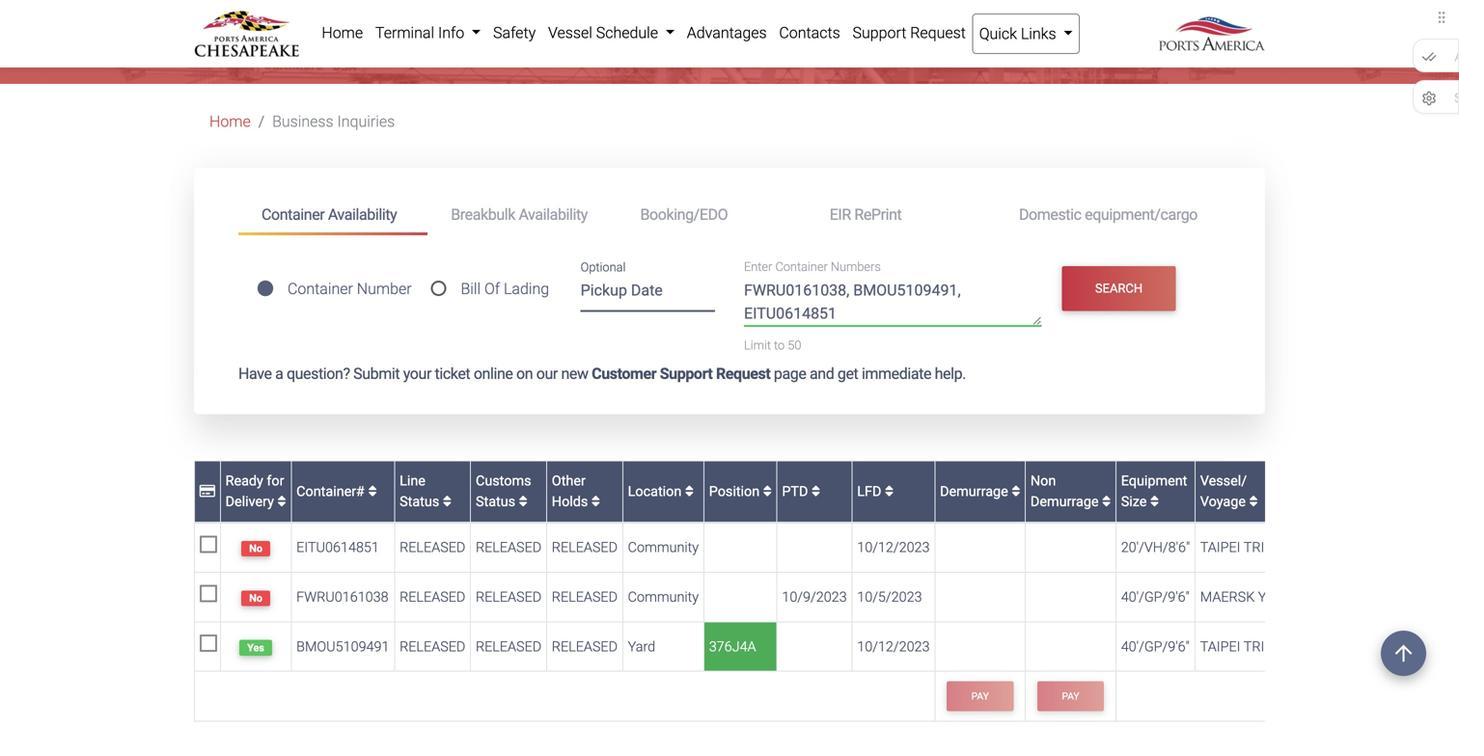 Task type: locate. For each thing, give the bounding box(es) containing it.
customer support request link
[[592, 365, 771, 383]]

fwru0161038
[[297, 589, 389, 606]]

taipei down maersk
[[1201, 639, 1241, 655]]

safety
[[493, 24, 536, 42]]

sort image
[[812, 485, 821, 499], [885, 485, 894, 499], [1012, 485, 1021, 499], [519, 495, 528, 509], [1103, 495, 1111, 509], [1250, 495, 1259, 509]]

eir
[[830, 206, 851, 224]]

request down limit
[[716, 365, 771, 383]]

advantages
[[687, 24, 767, 42]]

breakbulk availability link
[[428, 197, 617, 233]]

go to top image
[[1382, 631, 1427, 677]]

0 vertical spatial container
[[262, 206, 325, 224]]

1 no from the top
[[249, 543, 263, 555]]

online
[[474, 365, 513, 383]]

container left number
[[288, 280, 353, 299]]

limit to 50
[[744, 338, 802, 353]]

0 vertical spatial taipei triumph/1214
[[1201, 540, 1341, 556]]

container for container availability
[[262, 206, 325, 224]]

community for 10/12/2023
[[628, 540, 699, 556]]

1 vertical spatial taipei triumph/1214
[[1201, 639, 1341, 655]]

1 horizontal spatial availability
[[519, 206, 588, 224]]

1 vertical spatial community
[[628, 589, 699, 606]]

container
[[262, 206, 325, 224], [776, 260, 828, 275], [288, 280, 353, 299]]

1 vertical spatial 10/12/2023
[[858, 639, 930, 655]]

0 vertical spatial home
[[322, 24, 363, 42]]

2 taipei from the top
[[1201, 639, 1241, 655]]

status inside customs status
[[476, 494, 516, 510]]

2 10/12/2023 from the top
[[858, 639, 930, 655]]

2 triumph/1214 from the top
[[1244, 639, 1341, 655]]

taipei for 20'/vh/8'6"
[[1201, 540, 1241, 556]]

1 vertical spatial triumph/1214
[[1244, 639, 1341, 655]]

sort image right holds
[[592, 495, 600, 509]]

triumph/1214 for 20'/vh/8'6"
[[1244, 540, 1341, 556]]

sort image left lfd
[[812, 485, 821, 499]]

domestic equipment/cargo link
[[996, 197, 1221, 233]]

request
[[911, 24, 966, 42], [716, 365, 771, 383]]

10/12/2023 up 10/5/2023
[[858, 540, 930, 556]]

10/12/2023
[[858, 540, 930, 556], [858, 639, 930, 655]]

1 10/12/2023 from the top
[[858, 540, 930, 556]]

container right the enter at the right top of the page
[[776, 260, 828, 275]]

vessel schedule
[[548, 24, 662, 42]]

lfd
[[858, 484, 885, 500]]

10/12/2023 for community
[[858, 540, 930, 556]]

2 community from the top
[[628, 589, 699, 606]]

triumph/1214 down 'yukon/333e'
[[1244, 639, 1341, 655]]

2 vertical spatial container
[[288, 280, 353, 299]]

terminal info link
[[369, 14, 487, 52]]

availability right breakbulk
[[519, 206, 588, 224]]

other
[[552, 473, 586, 490]]

equipment
[[1122, 473, 1188, 490]]

1 community from the top
[[628, 540, 699, 556]]

1 vertical spatial 40'/gp/9'6"
[[1122, 639, 1190, 655]]

taipei triumph/1214
[[1201, 540, 1341, 556], [1201, 639, 1341, 655]]

1 vertical spatial container
[[776, 260, 828, 275]]

sort image inside "demurrage" link
[[1012, 485, 1021, 499]]

our
[[537, 365, 558, 383]]

0 vertical spatial community
[[628, 540, 699, 556]]

page
[[774, 365, 807, 383]]

container availability
[[262, 206, 397, 224]]

no down delivery
[[249, 543, 263, 555]]

taipei triumph/1214 for 20'/vh/8'6"
[[1201, 540, 1341, 556]]

status inside line status
[[400, 494, 440, 510]]

1 horizontal spatial status
[[476, 494, 516, 510]]

0 vertical spatial no
[[249, 543, 263, 555]]

home
[[322, 24, 363, 42], [210, 113, 251, 131]]

2 taipei triumph/1214 from the top
[[1201, 639, 1341, 655]]

2 availability from the left
[[519, 206, 588, 224]]

no up yes
[[249, 593, 263, 605]]

1 40'/gp/9'6" from the top
[[1122, 589, 1190, 606]]

sort image right the ptd link
[[885, 485, 894, 499]]

location link
[[628, 484, 694, 500]]

request left quick on the right of the page
[[911, 24, 966, 42]]

2 status from the left
[[476, 494, 516, 510]]

40'/gp/9'6" for maersk yukon/333e
[[1122, 589, 1190, 606]]

1 status from the left
[[400, 494, 440, 510]]

community for 10/5/2023
[[628, 589, 699, 606]]

1 horizontal spatial home
[[322, 24, 363, 42]]

number
[[357, 280, 412, 299]]

sort image left customs status
[[443, 495, 452, 509]]

0 vertical spatial 10/12/2023
[[858, 540, 930, 556]]

location
[[628, 484, 685, 500]]

sort image left ptd
[[763, 485, 772, 499]]

domestic
[[1019, 206, 1082, 224]]

new
[[561, 365, 589, 383]]

quick links
[[980, 25, 1061, 43]]

search
[[1096, 281, 1143, 296]]

1 horizontal spatial home link
[[316, 14, 369, 52]]

demurrage down non
[[1031, 494, 1099, 510]]

home link left terminal
[[316, 14, 369, 52]]

home link left business
[[210, 113, 251, 131]]

0 vertical spatial support
[[853, 24, 907, 42]]

have
[[238, 365, 272, 383]]

status
[[400, 494, 440, 510], [476, 494, 516, 510]]

1 availability from the left
[[328, 206, 397, 224]]

1 vertical spatial no
[[249, 593, 263, 605]]

ticket
[[435, 365, 470, 383]]

for
[[267, 473, 284, 490]]

1 horizontal spatial demurrage
[[1031, 494, 1099, 510]]

home left terminal
[[322, 24, 363, 42]]

yard
[[628, 639, 656, 655]]

support inside "link"
[[853, 24, 907, 42]]

support right contacts
[[853, 24, 907, 42]]

customs status
[[476, 473, 532, 510]]

taipei for 40'/gp/9'6"
[[1201, 639, 1241, 655]]

1 horizontal spatial support
[[853, 24, 907, 42]]

no
[[249, 543, 263, 555], [249, 593, 263, 605]]

taipei triumph/1214 up maersk yukon/333e
[[1201, 540, 1341, 556]]

size
[[1122, 494, 1147, 510]]

sort image left position
[[685, 485, 694, 499]]

demurrage
[[940, 484, 1012, 500], [1031, 494, 1099, 510]]

home left business
[[210, 113, 251, 131]]

sort image right size
[[1151, 495, 1160, 509]]

status down line
[[400, 494, 440, 510]]

0 horizontal spatial availability
[[328, 206, 397, 224]]

status down customs
[[476, 494, 516, 510]]

demurrage left non
[[940, 484, 1012, 500]]

community down location "link"
[[628, 540, 699, 556]]

1 vertical spatial taipei
[[1201, 639, 1241, 655]]

0 vertical spatial 40'/gp/9'6"
[[1122, 589, 1190, 606]]

availability
[[328, 206, 397, 224], [519, 206, 588, 224]]

0 vertical spatial request
[[911, 24, 966, 42]]

availability up the container number
[[328, 206, 397, 224]]

10/12/2023 down 10/5/2023
[[858, 639, 930, 655]]

released
[[400, 540, 466, 556], [476, 540, 542, 556], [552, 540, 618, 556], [400, 589, 466, 606], [476, 589, 542, 606], [552, 589, 618, 606], [400, 639, 466, 655], [476, 639, 542, 655], [552, 639, 618, 655]]

50
[[788, 338, 802, 353]]

bill
[[461, 280, 481, 299]]

0 horizontal spatial support
[[660, 365, 713, 383]]

2 40'/gp/9'6" from the top
[[1122, 639, 1190, 655]]

customs
[[476, 473, 532, 490]]

of
[[485, 280, 500, 299]]

home inside 'link'
[[322, 24, 363, 42]]

triumph/1214
[[1244, 540, 1341, 556], [1244, 639, 1341, 655]]

sort image left size
[[1103, 495, 1111, 509]]

2 no from the top
[[249, 593, 263, 605]]

sort image
[[369, 485, 377, 499], [685, 485, 694, 499], [763, 485, 772, 499], [278, 495, 286, 509], [443, 495, 452, 509], [592, 495, 600, 509], [1151, 495, 1160, 509]]

line status
[[400, 473, 443, 510]]

status for line
[[400, 494, 440, 510]]

community up the yard
[[628, 589, 699, 606]]

schedule
[[596, 24, 658, 42]]

0 horizontal spatial home link
[[210, 113, 251, 131]]

domestic equipment/cargo
[[1019, 206, 1198, 224]]

sort image left line
[[369, 485, 377, 499]]

terminal
[[375, 24, 435, 42]]

sort image left non
[[1012, 485, 1021, 499]]

home link
[[316, 14, 369, 52], [210, 113, 251, 131]]

triumph/1214 up 'yukon/333e'
[[1244, 540, 1341, 556]]

support right customer
[[660, 365, 713, 383]]

1 taipei from the top
[[1201, 540, 1241, 556]]

1 taipei triumph/1214 from the top
[[1201, 540, 1341, 556]]

0 horizontal spatial home
[[210, 113, 251, 131]]

booking/edo link
[[617, 197, 807, 233]]

position
[[709, 484, 763, 500]]

1 vertical spatial home
[[210, 113, 251, 131]]

sort image inside position 'link'
[[763, 485, 772, 499]]

sort image down for
[[278, 495, 286, 509]]

numbers
[[831, 260, 881, 275]]

sort image inside lfd link
[[885, 485, 894, 499]]

customer
[[592, 365, 657, 383]]

0 horizontal spatial demurrage
[[940, 484, 1012, 500]]

0 horizontal spatial status
[[400, 494, 440, 510]]

status for customs
[[476, 494, 516, 510]]

yukon/333e
[[1259, 589, 1340, 606]]

taipei triumph/1214 down maersk yukon/333e
[[1201, 639, 1341, 655]]

10/9/2023
[[782, 589, 847, 606]]

container up the container number
[[262, 206, 325, 224]]

links
[[1021, 25, 1057, 43]]

taipei
[[1201, 540, 1241, 556], [1201, 639, 1241, 655]]

0 vertical spatial taipei
[[1201, 540, 1241, 556]]

support request
[[853, 24, 966, 42]]

get
[[838, 365, 859, 383]]

1 vertical spatial home link
[[210, 113, 251, 131]]

1 triumph/1214 from the top
[[1244, 540, 1341, 556]]

1 horizontal spatial request
[[911, 24, 966, 42]]

1 vertical spatial request
[[716, 365, 771, 383]]

40'/gp/9'6"
[[1122, 589, 1190, 606], [1122, 639, 1190, 655]]

0 vertical spatial triumph/1214
[[1244, 540, 1341, 556]]

taipei down voyage
[[1201, 540, 1241, 556]]



Task type: vqa. For each thing, say whether or not it's contained in the screenshot.
domestic
yes



Task type: describe. For each thing, give the bounding box(es) containing it.
limit
[[744, 338, 771, 353]]

info
[[438, 24, 465, 42]]

Enter Container Numbers text field
[[744, 279, 1042, 326]]

to
[[774, 338, 785, 353]]

sort image inside the container# link
[[369, 485, 377, 499]]

reprint
[[855, 206, 902, 224]]

immediate
[[862, 365, 932, 383]]

request inside "link"
[[911, 24, 966, 42]]

lading
[[504, 280, 549, 299]]

enter
[[744, 260, 773, 275]]

and
[[810, 365, 835, 383]]

equipment size
[[1122, 473, 1188, 510]]

delivery
[[226, 494, 274, 510]]

maersk yukon/333e
[[1201, 589, 1340, 606]]

help.
[[935, 365, 966, 383]]

contacts link
[[773, 14, 847, 52]]

equipment/cargo
[[1085, 206, 1198, 224]]

taipei triumph/1214 for 40'/gp/9'6"
[[1201, 639, 1341, 655]]

breakbulk availability
[[451, 206, 588, 224]]

credit card image
[[200, 485, 215, 499]]

ready
[[226, 473, 263, 490]]

sort image inside location "link"
[[685, 485, 694, 499]]

eir reprint link
[[807, 197, 996, 233]]

support request link
[[847, 14, 973, 52]]

voyage
[[1201, 494, 1246, 510]]

vessel schedule link
[[542, 14, 681, 52]]

376j4a
[[709, 639, 756, 655]]

availability for breakbulk availability
[[519, 206, 588, 224]]

1 vertical spatial support
[[660, 365, 713, 383]]

holds
[[552, 494, 588, 510]]

20'/vh/8'6"
[[1122, 540, 1191, 556]]

yes
[[247, 642, 264, 654]]

bmou5109491
[[297, 639, 390, 655]]

vessel
[[548, 24, 593, 42]]

optional
[[581, 260, 626, 275]]

container number
[[288, 280, 412, 299]]

contacts
[[779, 24, 841, 42]]

bill of lading
[[461, 280, 549, 299]]

eitu0614851
[[297, 540, 379, 556]]

a
[[275, 365, 283, 383]]

line
[[400, 473, 426, 490]]

your
[[403, 365, 432, 383]]

business inquiries
[[272, 113, 395, 131]]

quick
[[980, 25, 1018, 43]]

booking/edo
[[641, 206, 728, 224]]

position link
[[709, 484, 772, 500]]

advantages link
[[681, 14, 773, 52]]

enter container numbers
[[744, 260, 881, 275]]

quick links link
[[973, 14, 1080, 54]]

ptd link
[[782, 484, 821, 500]]

no for fwru0161038
[[249, 593, 263, 605]]

sort image right voyage
[[1250, 495, 1259, 509]]

maersk
[[1201, 589, 1255, 606]]

terminal info
[[375, 24, 468, 42]]

have a question? submit your ticket online on our new customer support request page and get immediate help.
[[238, 365, 966, 383]]

10/5/2023
[[858, 589, 923, 606]]

eir reprint
[[830, 206, 902, 224]]

sort image inside the ptd link
[[812, 485, 821, 499]]

availability for container availability
[[328, 206, 397, 224]]

sort image down customs
[[519, 495, 528, 509]]

demurrage inside "non demurrage"
[[1031, 494, 1099, 510]]

lfd link
[[858, 484, 894, 500]]

non demurrage
[[1031, 473, 1103, 510]]

question?
[[287, 365, 350, 383]]

ptd
[[782, 484, 812, 500]]

inquiries
[[337, 113, 395, 131]]

safety link
[[487, 14, 542, 52]]

ready for delivery
[[226, 473, 284, 510]]

no for eitu0614851
[[249, 543, 263, 555]]

vessel/ voyage
[[1201, 473, 1250, 510]]

container# link
[[297, 484, 377, 500]]

0 horizontal spatial request
[[716, 365, 771, 383]]

container availability link
[[238, 197, 428, 236]]

home for left home 'link'
[[210, 113, 251, 131]]

container#
[[297, 484, 369, 500]]

vessel/
[[1201, 473, 1248, 490]]

search button
[[1063, 266, 1176, 311]]

home for the topmost home 'link'
[[322, 24, 363, 42]]

container for container number
[[288, 280, 353, 299]]

breakbulk
[[451, 206, 516, 224]]

40'/gp/9'6" for taipei triumph/1214
[[1122, 639, 1190, 655]]

other holds
[[552, 473, 592, 510]]

Optional text field
[[581, 274, 715, 312]]

triumph/1214 for 40'/gp/9'6"
[[1244, 639, 1341, 655]]

10/12/2023 for yard
[[858, 639, 930, 655]]

demurrage link
[[940, 484, 1021, 500]]

0 vertical spatial home link
[[316, 14, 369, 52]]



